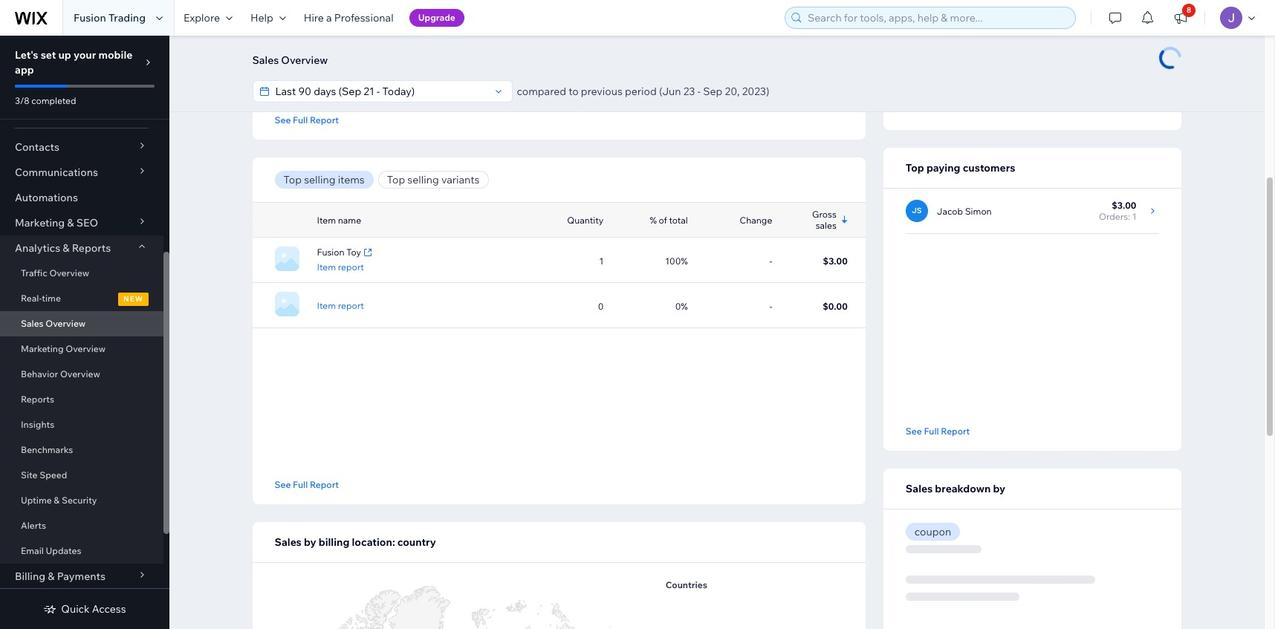Task type: describe. For each thing, give the bounding box(es) containing it.
insights link
[[0, 413, 164, 438]]

sep
[[703, 85, 723, 98]]

$3.00 orders: 1
[[1099, 200, 1137, 222]]

see full report for jacob simon
[[906, 426, 970, 437]]

& for analytics
[[63, 242, 70, 255]]

top for top paying customers
[[906, 161, 925, 175]]

report for second item report button from the bottom of the page
[[338, 262, 364, 273]]

uptime & security
[[21, 495, 97, 506]]

0 vertical spatial report
[[310, 114, 339, 125]]

real-
[[21, 293, 42, 304]]

coupon
[[915, 526, 952, 539]]

email updates
[[21, 546, 81, 557]]

report for jacob simon
[[941, 426, 970, 437]]

& for marketing
[[67, 216, 74, 230]]

item report for 2nd item report button from the top of the page
[[317, 300, 364, 312]]

& for billing
[[48, 570, 55, 584]]

updates
[[46, 546, 81, 557]]

behavior overview
[[21, 369, 100, 380]]

site speed link
[[0, 463, 164, 488]]

period
[[625, 85, 657, 98]]

sales breakdown by
[[906, 482, 1006, 496]]

1 inside $3.00 orders: 1
[[1133, 211, 1137, 222]]

8 button
[[1165, 0, 1198, 36]]

previous
[[581, 85, 623, 98]]

a
[[326, 11, 332, 25]]

& for uptime
[[54, 495, 60, 506]]

your
[[74, 48, 96, 62]]

simon
[[965, 206, 992, 217]]

0 horizontal spatial reports
[[21, 394, 54, 405]]

marketing & seo
[[15, 216, 98, 230]]

- for 100%
[[770, 255, 773, 266]]

analytics & reports
[[15, 242, 111, 255]]

js
[[912, 206, 922, 216]]

a chart. image
[[275, 577, 648, 630]]

20,
[[725, 85, 740, 98]]

full for item name
[[293, 479, 308, 490]]

sales
[[816, 220, 837, 231]]

sales overview button
[[245, 49, 335, 71]]

jacob simon
[[937, 206, 992, 217]]

behavior
[[21, 369, 58, 380]]

automations link
[[0, 185, 164, 210]]

fusion toy
[[317, 247, 361, 258]]

compared to previous period (jun 23 - sep 20, 2023)
[[517, 85, 770, 98]]

total
[[669, 214, 688, 226]]

sales overview link
[[0, 311, 164, 337]]

insights
[[21, 419, 54, 430]]

speed
[[40, 470, 67, 481]]

0 vertical spatial -
[[698, 85, 701, 98]]

variants
[[441, 173, 480, 187]]

item for 2nd item report button from the top of the page
[[317, 300, 336, 312]]

item name
[[317, 214, 361, 226]]

gross
[[813, 209, 837, 220]]

0 vertical spatial see
[[275, 114, 291, 125]]

gross sales
[[813, 209, 837, 231]]

0
[[598, 301, 604, 312]]

uptime & security link
[[0, 488, 164, 514]]

marketing overview link
[[0, 337, 164, 362]]

site speed
[[21, 470, 67, 481]]

quick access button
[[43, 603, 126, 616]]

fusion trading
[[74, 11, 146, 25]]

see full report for item name
[[275, 479, 339, 490]]

fusion for fusion trading
[[74, 11, 106, 25]]

3/8 completed
[[15, 95, 76, 106]]

see full report button for jacob simon
[[906, 424, 970, 438]]

marketing for marketing overview
[[21, 343, 64, 355]]

0%
[[675, 301, 688, 312]]

sales by billing location: country
[[275, 536, 436, 549]]

marketing for marketing & seo
[[15, 216, 65, 230]]

0 vertical spatial see full report
[[275, 114, 339, 125]]

traffic overview link
[[0, 261, 164, 286]]

payments
[[57, 570, 106, 584]]

3/8
[[15, 95, 29, 106]]

customers
[[963, 161, 1016, 175]]

$0.00
[[823, 301, 848, 312]]

0 vertical spatial see full report button
[[275, 113, 339, 126]]

$3.00 for $3.00 orders: 1
[[1112, 200, 1137, 211]]

breakdown
[[935, 482, 991, 496]]

overview for sales overview button
[[281, 54, 328, 67]]

top for top selling variants
[[387, 173, 405, 187]]

quick
[[61, 603, 90, 616]]

billing & payments button
[[0, 564, 164, 589]]

explore
[[184, 11, 220, 25]]

email updates link
[[0, 539, 164, 564]]

%
[[650, 214, 657, 226]]

email
[[21, 546, 44, 557]]

full for jacob simon
[[924, 426, 939, 437]]

1 vertical spatial by
[[304, 536, 316, 549]]

items
[[338, 173, 365, 187]]

security
[[62, 495, 97, 506]]

help
[[250, 11, 273, 25]]

analytics & reports button
[[0, 236, 164, 261]]

1 vertical spatial 1
[[600, 255, 604, 266]]

overview for sales overview link
[[46, 318, 86, 329]]

let's
[[15, 48, 38, 62]]

completed
[[31, 95, 76, 106]]

time
[[42, 293, 61, 304]]

top selling variants
[[387, 173, 480, 187]]

sales inside button
[[252, 54, 279, 67]]

2 item report button from the top
[[317, 299, 364, 313]]

0 vertical spatial full
[[293, 114, 308, 125]]

benchmarks
[[21, 445, 73, 456]]

to
[[569, 85, 579, 98]]

sales left billing
[[275, 536, 302, 549]]

billing
[[15, 570, 45, 584]]



Task type: locate. For each thing, give the bounding box(es) containing it.
1 horizontal spatial 1
[[1133, 211, 1137, 222]]

sales overview down time
[[21, 318, 86, 329]]

- for 0%
[[770, 301, 773, 312]]

1 vertical spatial item report
[[317, 300, 364, 312]]

0 horizontal spatial by
[[304, 536, 316, 549]]

orders:
[[1099, 211, 1131, 222]]

marketing up analytics on the left top of page
[[15, 216, 65, 230]]

overview
[[281, 54, 328, 67], [49, 268, 89, 279], [46, 318, 86, 329], [66, 343, 106, 355], [60, 369, 100, 380]]

top
[[906, 161, 925, 175], [284, 173, 302, 187], [387, 173, 405, 187]]

see full report button down sales overview button
[[275, 113, 339, 126]]

see full report up "sales breakdown by"
[[906, 426, 970, 437]]

- left the $0.00
[[770, 301, 773, 312]]

traffic overview
[[21, 268, 89, 279]]

marketing inside popup button
[[15, 216, 65, 230]]

hire a professional link
[[295, 0, 403, 36]]

by right breakdown
[[994, 482, 1006, 496]]

2 vertical spatial see full report
[[275, 479, 339, 490]]

& left the seo
[[67, 216, 74, 230]]

sales overview inside button
[[252, 54, 328, 67]]

0 horizontal spatial sales overview
[[21, 318, 86, 329]]

full
[[293, 114, 308, 125], [924, 426, 939, 437], [293, 479, 308, 490]]

toy
[[347, 247, 361, 258]]

see full report button up "sales breakdown by"
[[906, 424, 970, 438]]

None field
[[271, 81, 489, 102]]

0 horizontal spatial fusion
[[74, 11, 106, 25]]

report up top selling items
[[310, 114, 339, 125]]

item report button
[[317, 261, 364, 274], [317, 299, 364, 313]]

1 vertical spatial marketing
[[21, 343, 64, 355]]

1 vertical spatial see
[[906, 426, 922, 437]]

sales inside sidebar element
[[21, 318, 44, 329]]

& right uptime
[[54, 495, 60, 506]]

see for jacob simon
[[906, 426, 922, 437]]

location:
[[352, 536, 395, 549]]

1 vertical spatial report
[[338, 300, 364, 312]]

see
[[275, 114, 291, 125], [906, 426, 922, 437], [275, 479, 291, 490]]

item report for second item report button from the bottom of the page
[[317, 262, 364, 273]]

upgrade
[[418, 12, 456, 23]]

1 vertical spatial item report button
[[317, 299, 364, 313]]

(jun
[[659, 85, 681, 98]]

sales overview down help button
[[252, 54, 328, 67]]

1 horizontal spatial sales overview
[[252, 54, 328, 67]]

1 vertical spatial reports
[[21, 394, 54, 405]]

100%
[[665, 255, 688, 266]]

fusion
[[74, 11, 106, 25], [317, 247, 345, 258]]

marketing up behavior
[[21, 343, 64, 355]]

reports
[[72, 242, 111, 255], [21, 394, 54, 405]]

benchmarks link
[[0, 438, 164, 463]]

fusion for fusion toy
[[317, 247, 345, 258]]

upgrade button
[[409, 9, 464, 27]]

see full report down sales overview button
[[275, 114, 339, 125]]

billing
[[319, 536, 350, 549]]

selling for items
[[304, 173, 336, 187]]

behavior overview link
[[0, 362, 164, 387]]

sales
[[252, 54, 279, 67], [21, 318, 44, 329], [906, 482, 933, 496], [275, 536, 302, 549]]

1 down quantity on the left
[[600, 255, 604, 266]]

0 vertical spatial marketing
[[15, 216, 65, 230]]

paying
[[927, 161, 961, 175]]

top paying customers
[[906, 161, 1016, 175]]

0 horizontal spatial 1
[[600, 255, 604, 266]]

trading
[[108, 11, 146, 25]]

traffic
[[21, 268, 47, 279]]

0 vertical spatial 1
[[1133, 211, 1137, 222]]

by left billing
[[304, 536, 316, 549]]

quantity
[[567, 214, 604, 226]]

$3.00 for $3.00
[[823, 255, 848, 266]]

& inside popup button
[[63, 242, 70, 255]]

hire a professional
[[304, 11, 394, 25]]

top left items
[[284, 173, 302, 187]]

item for second item report button from the bottom of the page
[[317, 262, 336, 273]]

sales left breakdown
[[906, 482, 933, 496]]

alerts link
[[0, 514, 164, 539]]

2 vertical spatial see
[[275, 479, 291, 490]]

1 vertical spatial $3.00
[[823, 255, 848, 266]]

set
[[41, 48, 56, 62]]

item
[[317, 214, 336, 226], [317, 262, 336, 273], [317, 300, 336, 312]]

fusion left trading
[[74, 11, 106, 25]]

1 horizontal spatial top
[[387, 173, 405, 187]]

0 vertical spatial item report
[[317, 262, 364, 273]]

let's set up your mobile app
[[15, 48, 133, 77]]

1 item report from the top
[[317, 262, 364, 273]]

country
[[398, 536, 436, 549]]

8
[[1187, 5, 1192, 15]]

site
[[21, 470, 38, 481]]

reports inside popup button
[[72, 242, 111, 255]]

1 right orders: at right
[[1133, 211, 1137, 222]]

see full report up billing
[[275, 479, 339, 490]]

quick access
[[61, 603, 126, 616]]

overview for traffic overview link
[[49, 268, 89, 279]]

- right '23'
[[698, 85, 701, 98]]

&
[[67, 216, 74, 230], [63, 242, 70, 255], [54, 495, 60, 506], [48, 570, 55, 584]]

2 vertical spatial -
[[770, 301, 773, 312]]

see full report button for item name
[[275, 478, 339, 491]]

1 vertical spatial report
[[941, 426, 970, 437]]

real-time
[[21, 293, 61, 304]]

selling left variants
[[408, 173, 439, 187]]

sales down help button
[[252, 54, 279, 67]]

up
[[58, 48, 71, 62]]

report up "sales breakdown by"
[[941, 426, 970, 437]]

selling left items
[[304, 173, 336, 187]]

2023)
[[742, 85, 770, 98]]

1 horizontal spatial by
[[994, 482, 1006, 496]]

marketing overview
[[21, 343, 106, 355]]

report
[[310, 114, 339, 125], [941, 426, 970, 437], [310, 479, 339, 490]]

1 horizontal spatial selling
[[408, 173, 439, 187]]

see for item name
[[275, 479, 291, 490]]

0 vertical spatial item report button
[[317, 261, 364, 274]]

see full report button up billing
[[275, 478, 339, 491]]

help button
[[242, 0, 295, 36]]

by
[[994, 482, 1006, 496], [304, 536, 316, 549]]

2 selling from the left
[[408, 173, 439, 187]]

overview down hire
[[281, 54, 328, 67]]

selling
[[304, 173, 336, 187], [408, 173, 439, 187]]

1 vertical spatial -
[[770, 255, 773, 266]]

sales overview for sales overview link
[[21, 318, 86, 329]]

overview up marketing overview
[[46, 318, 86, 329]]

change
[[740, 214, 773, 226]]

1 vertical spatial fusion
[[317, 247, 345, 258]]

alerts
[[21, 520, 46, 531]]

communications
[[15, 166, 98, 179]]

1 selling from the left
[[304, 173, 336, 187]]

1 vertical spatial see full report button
[[906, 424, 970, 438]]

0 horizontal spatial selling
[[304, 173, 336, 187]]

& down marketing & seo
[[63, 242, 70, 255]]

& right the billing
[[48, 570, 55, 584]]

selling for variants
[[408, 173, 439, 187]]

0 vertical spatial fusion
[[74, 11, 106, 25]]

Search for tools, apps, help & more... field
[[804, 7, 1071, 28]]

0 vertical spatial sales overview
[[252, 54, 328, 67]]

mobile
[[98, 48, 133, 62]]

0 horizontal spatial top
[[284, 173, 302, 187]]

app
[[15, 63, 34, 77]]

reports link
[[0, 387, 164, 413]]

overview down sales overview link
[[66, 343, 106, 355]]

2 horizontal spatial top
[[906, 161, 925, 175]]

hire
[[304, 11, 324, 25]]

& inside popup button
[[48, 570, 55, 584]]

1 horizontal spatial fusion
[[317, 247, 345, 258]]

& inside popup button
[[67, 216, 74, 230]]

overview down analytics & reports
[[49, 268, 89, 279]]

2 vertical spatial item
[[317, 300, 336, 312]]

0 vertical spatial $3.00
[[1112, 200, 1137, 211]]

top right items
[[387, 173, 405, 187]]

new
[[123, 294, 143, 304]]

0 vertical spatial by
[[994, 482, 1006, 496]]

sidebar element
[[0, 36, 169, 630]]

- down change
[[770, 255, 773, 266]]

jacob
[[937, 206, 963, 217]]

$3.00 inside $3.00 orders: 1
[[1112, 200, 1137, 211]]

seo
[[76, 216, 98, 230]]

1
[[1133, 211, 1137, 222], [600, 255, 604, 266]]

sales overview inside sidebar element
[[21, 318, 86, 329]]

1 horizontal spatial $3.00
[[1112, 200, 1137, 211]]

compared
[[517, 85, 566, 98]]

3 item from the top
[[317, 300, 336, 312]]

fusion left 'toy'
[[317, 247, 345, 258]]

access
[[92, 603, 126, 616]]

professional
[[334, 11, 394, 25]]

2 vertical spatial report
[[310, 479, 339, 490]]

1 vertical spatial see full report
[[906, 426, 970, 437]]

sales overview for sales overview button
[[252, 54, 328, 67]]

sales down real- at the top left
[[21, 318, 44, 329]]

name
[[338, 214, 361, 226]]

automations
[[15, 191, 78, 204]]

2 report from the top
[[338, 300, 364, 312]]

2 vertical spatial see full report button
[[275, 478, 339, 491]]

reports up insights
[[21, 394, 54, 405]]

reports down the seo
[[72, 242, 111, 255]]

1 item report button from the top
[[317, 261, 364, 274]]

0 vertical spatial item
[[317, 214, 336, 226]]

top selling items
[[284, 173, 365, 187]]

1 item from the top
[[317, 214, 336, 226]]

communications button
[[0, 160, 164, 185]]

overview down marketing overview link
[[60, 369, 100, 380]]

2 vertical spatial full
[[293, 479, 308, 490]]

marketing
[[15, 216, 65, 230], [21, 343, 64, 355]]

1 vertical spatial sales overview
[[21, 318, 86, 329]]

report for item name
[[310, 479, 339, 490]]

overview for behavior overview link
[[60, 369, 100, 380]]

of
[[659, 214, 667, 226]]

overview inside button
[[281, 54, 328, 67]]

contacts
[[15, 140, 59, 154]]

% of total
[[650, 214, 688, 226]]

1 vertical spatial full
[[924, 426, 939, 437]]

countries
[[666, 580, 708, 591]]

0 horizontal spatial $3.00
[[823, 255, 848, 266]]

report up billing
[[310, 479, 339, 490]]

overview for marketing overview link
[[66, 343, 106, 355]]

0 vertical spatial reports
[[72, 242, 111, 255]]

0 vertical spatial report
[[338, 262, 364, 273]]

2 item from the top
[[317, 262, 336, 273]]

billing & payments
[[15, 570, 106, 584]]

top for top selling items
[[284, 173, 302, 187]]

1 vertical spatial item
[[317, 262, 336, 273]]

1 report from the top
[[338, 262, 364, 273]]

top left paying
[[906, 161, 925, 175]]

report for 2nd item report button from the top of the page
[[338, 300, 364, 312]]

$3.00
[[1112, 200, 1137, 211], [823, 255, 848, 266]]

2 item report from the top
[[317, 300, 364, 312]]

analytics
[[15, 242, 60, 255]]

1 horizontal spatial reports
[[72, 242, 111, 255]]



Task type: vqa. For each thing, say whether or not it's contained in the screenshot.
2nd selling from left
yes



